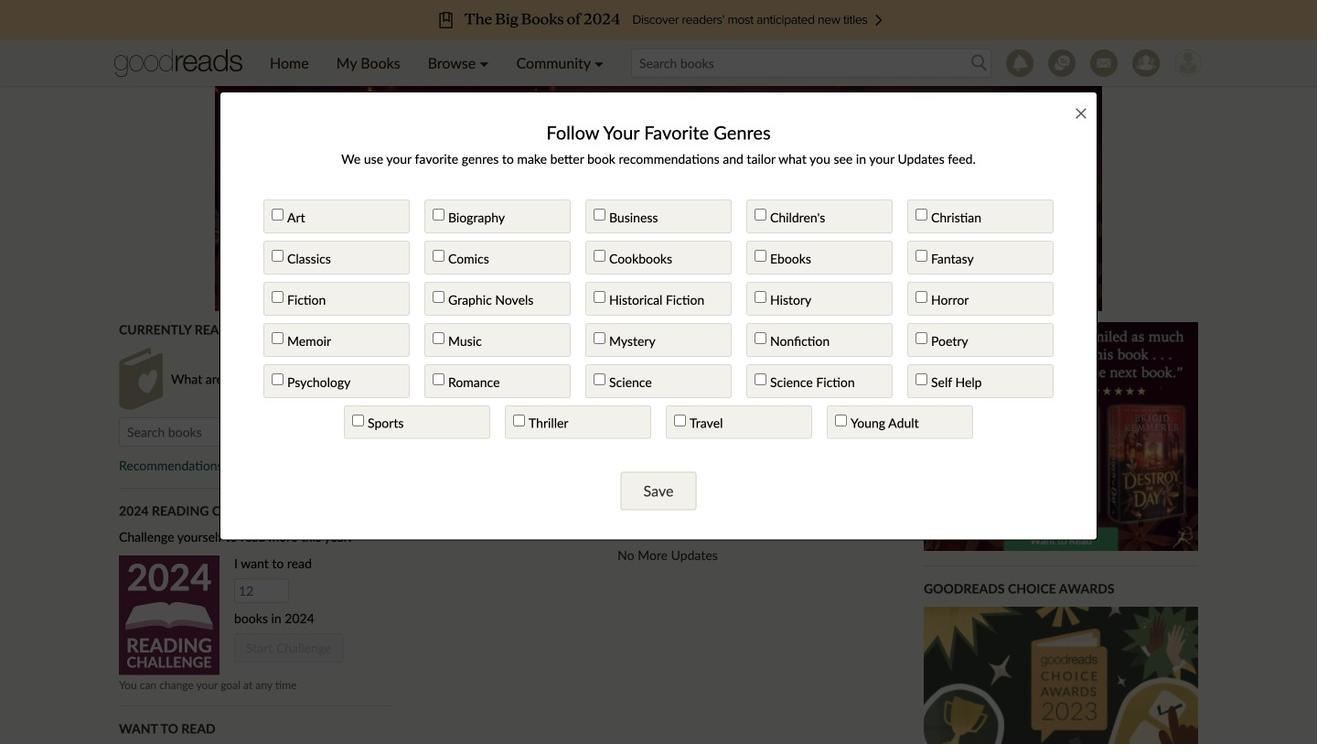 Task type: vqa. For each thing, say whether or not it's contained in the screenshot.
Advertisement element to the top
yes



Task type: locate. For each thing, give the bounding box(es) containing it.
advertisement element
[[215, 82, 1103, 311], [924, 322, 1199, 551]]

1 vertical spatial search for books to add to your shelves search field
[[119, 417, 394, 447]]

0 vertical spatial search for books to add to your shelves search field
[[631, 49, 992, 78]]

friend requests image
[[1133, 49, 1160, 77]]

1 vertical spatial advertisement element
[[924, 322, 1199, 551]]

menu
[[256, 40, 618, 86]]

0 vertical spatial advertisement element
[[215, 82, 1103, 311]]

Number of books you want to read in 2024 number field
[[234, 579, 289, 603]]

None checkbox
[[272, 209, 284, 221], [433, 209, 445, 221], [594, 209, 606, 221], [916, 209, 928, 221], [272, 250, 284, 262], [916, 250, 928, 262], [272, 291, 284, 303], [594, 291, 606, 303], [755, 291, 767, 303], [433, 332, 445, 344], [916, 332, 928, 344], [272, 373, 284, 385], [755, 373, 767, 385], [916, 373, 928, 385], [272, 209, 284, 221], [433, 209, 445, 221], [594, 209, 606, 221], [916, 209, 928, 221], [272, 250, 284, 262], [916, 250, 928, 262], [272, 291, 284, 303], [594, 291, 606, 303], [755, 291, 767, 303], [433, 332, 445, 344], [916, 332, 928, 344], [272, 373, 284, 385], [755, 373, 767, 385], [916, 373, 928, 385]]

1 horizontal spatial search for books to add to your shelves search field
[[631, 49, 992, 78]]

0 horizontal spatial search for books to add to your shelves search field
[[119, 417, 394, 447]]

None checkbox
[[755, 209, 767, 221], [433, 250, 445, 262], [594, 250, 606, 262], [755, 250, 767, 262], [433, 291, 445, 303], [916, 291, 928, 303], [272, 332, 284, 344], [594, 332, 606, 344], [755, 332, 767, 344], [433, 373, 445, 385], [594, 373, 606, 385], [352, 414, 364, 426], [513, 414, 525, 426], [674, 414, 686, 426], [836, 414, 847, 426], [755, 209, 767, 221], [433, 250, 445, 262], [594, 250, 606, 262], [755, 250, 767, 262], [433, 291, 445, 303], [916, 291, 928, 303], [272, 332, 284, 344], [594, 332, 606, 344], [755, 332, 767, 344], [433, 373, 445, 385], [594, 373, 606, 385], [352, 414, 364, 426], [513, 414, 525, 426], [674, 414, 686, 426], [836, 414, 847, 426]]

Search for books to add to your shelves search field
[[631, 49, 992, 78], [119, 417, 394, 447]]



Task type: describe. For each thing, give the bounding box(es) containing it.
my group discussions image
[[1049, 49, 1076, 77]]

Search books text field
[[631, 49, 992, 78]]

Search books text field
[[119, 417, 394, 447]]

dismiss image
[[1074, 106, 1089, 121]]

goodreads choice awards image
[[924, 607, 1199, 744]]

inbox image
[[1091, 49, 1118, 77]]

case cracked: the biggest mysteries & thrillers of 2024 image
[[431, 323, 905, 428]]



